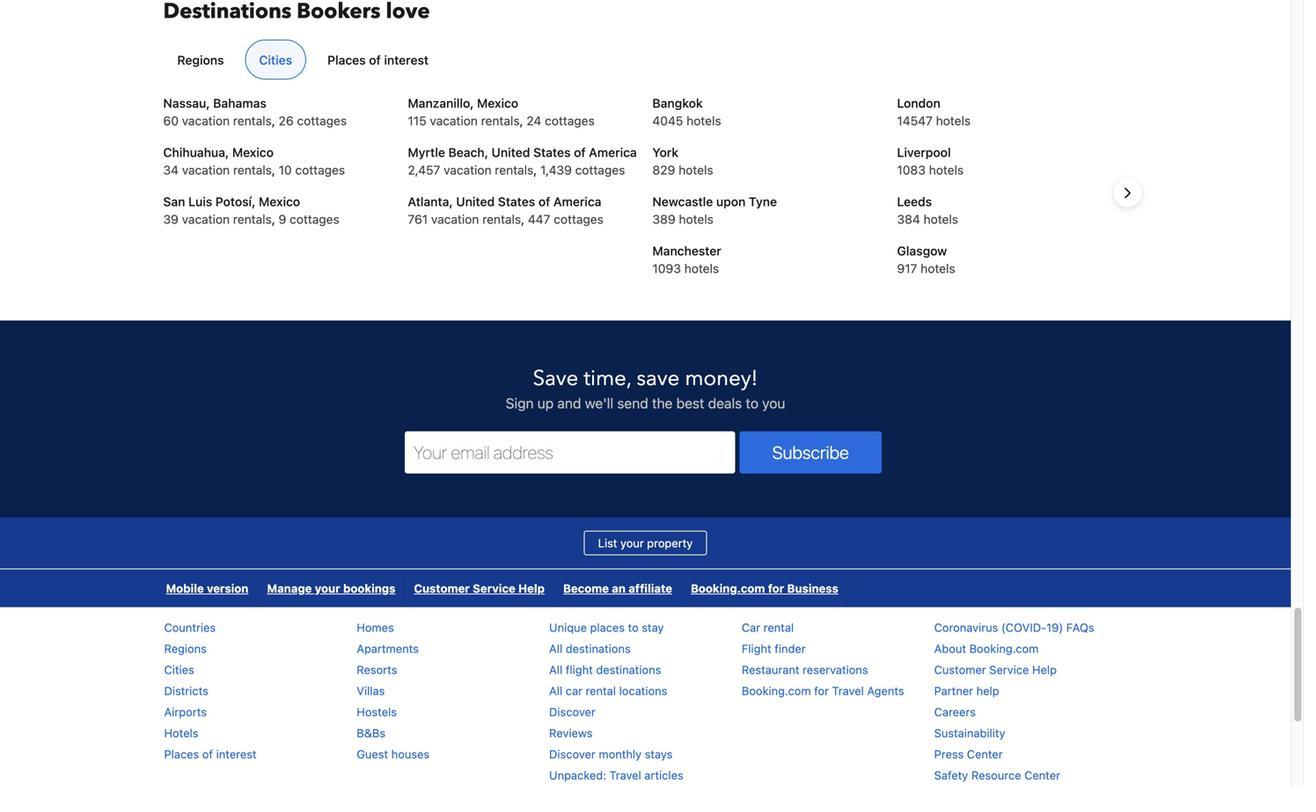Task type: locate. For each thing, give the bounding box(es) containing it.
america inside atlanta, united states of america 761 vacation rentals , 447 cottages
[[554, 195, 602, 209]]

(covid-
[[1002, 622, 1047, 635]]

1 vertical spatial travel
[[610, 769, 642, 783]]

hotels inside bangkok 4045 hotels
[[687, 114, 722, 128]]

to inside "save time, save money! sign up and we'll send the best deals to you"
[[746, 395, 759, 412]]

hotels inside liverpool 1083 hotels
[[929, 163, 964, 177]]

1 horizontal spatial center
[[1025, 769, 1061, 783]]

cities inside countries regions cities districts airports hotels places of interest
[[164, 664, 194, 677]]

navigation inside save time, save money! footer
[[157, 570, 849, 608]]

1 vertical spatial places
[[164, 748, 199, 762]]

destinations up locations
[[596, 664, 662, 677]]

, left 1,439
[[534, 163, 537, 177]]

restaurant reservations link
[[742, 664, 869, 677]]

service
[[473, 582, 516, 596], [990, 664, 1030, 677]]

save
[[637, 364, 680, 394]]

0 vertical spatial united
[[492, 145, 530, 160]]

hotels inside newcastle upon tyne 389 hotels
[[679, 212, 714, 227]]

hotels inside york 829 hotels
[[679, 163, 714, 177]]

customer right the bookings
[[414, 582, 470, 596]]

0 vertical spatial rental
[[764, 622, 794, 635]]

0 vertical spatial your
[[621, 537, 644, 550]]

1 vertical spatial regions
[[164, 643, 207, 656]]

customer service help
[[414, 582, 545, 596]]

interest inside countries regions cities districts airports hotels places of interest
[[216, 748, 257, 762]]

america up 1,439 cottages link
[[589, 145, 637, 160]]

2 vertical spatial mexico
[[259, 195, 300, 209]]

hotels right 829
[[679, 163, 714, 177]]

34 vacation rentals link
[[163, 163, 272, 177]]

mexico up 34 vacation rentals link
[[232, 145, 274, 160]]

0 horizontal spatial help
[[519, 582, 545, 596]]

1 vertical spatial destinations
[[596, 664, 662, 677]]

rentals down atlanta, united states of america link
[[483, 212, 521, 227]]

places up the 26 cottages link
[[328, 53, 366, 67]]

sign
[[506, 395, 534, 412]]

property
[[647, 537, 693, 550]]

help left become
[[519, 582, 545, 596]]

1 vertical spatial for
[[815, 685, 829, 698]]

1 vertical spatial service
[[990, 664, 1030, 677]]

hotels down glasgow
[[921, 261, 956, 276]]

1 horizontal spatial customer
[[935, 664, 987, 677]]

region
[[149, 95, 1142, 292]]

cottages right '26'
[[297, 114, 347, 128]]

cottages right 447
[[554, 212, 604, 227]]

0 horizontal spatial center
[[967, 748, 1003, 762]]

mexico inside chihuahua, mexico 34 vacation rentals , 10 cottages
[[232, 145, 274, 160]]

rental up flight finder link at the bottom right of the page
[[764, 622, 794, 635]]

hotels down leeds
[[924, 212, 959, 227]]

booking.com down coronavirus (covid-19) faqs link
[[970, 643, 1039, 656]]

rentals down myrtle beach, united states of america link
[[495, 163, 534, 177]]

cottages inside chihuahua, mexico 34 vacation rentals , 10 cottages
[[295, 163, 345, 177]]

0 horizontal spatial places
[[164, 748, 199, 762]]

cities inside cities button
[[259, 53, 292, 67]]

manage your bookings
[[267, 582, 396, 596]]

1 vertical spatial discover
[[549, 748, 596, 762]]

0 horizontal spatial customer
[[414, 582, 470, 596]]

1093
[[653, 261, 681, 276]]

1 vertical spatial america
[[554, 195, 602, 209]]

rentals down bahamas
[[233, 114, 272, 128]]

car rental flight finder restaurant reservations booking.com for travel agents
[[742, 622, 905, 698]]

cottages right "10" at the left top
[[295, 163, 345, 177]]

subscribe
[[773, 442, 849, 463]]

hotels inside leeds 384 hotels
[[924, 212, 959, 227]]

for left business
[[768, 582, 785, 596]]

time,
[[584, 364, 632, 394]]

interest
[[384, 53, 429, 67], [216, 748, 257, 762]]

regions down countries link
[[164, 643, 207, 656]]

1 vertical spatial mexico
[[232, 145, 274, 160]]

america up '447 cottages' link
[[554, 195, 602, 209]]

potosí,
[[216, 195, 256, 209]]

to left you
[[746, 395, 759, 412]]

1 horizontal spatial to
[[746, 395, 759, 412]]

1 vertical spatial cities
[[164, 664, 194, 677]]

hotels inside manchester 1093 hotels
[[685, 261, 719, 276]]

sustainability link
[[935, 727, 1006, 740]]

vacation down nassau, bahamas link
[[182, 114, 230, 128]]

places of interest link
[[164, 748, 257, 762]]

for
[[768, 582, 785, 596], [815, 685, 829, 698]]

1 horizontal spatial rental
[[764, 622, 794, 635]]

manzanillo, mexico 115 vacation rentals , 24 cottages
[[408, 96, 595, 128]]

all
[[549, 643, 563, 656], [549, 664, 563, 677], [549, 685, 563, 698]]

0 vertical spatial customer
[[414, 582, 470, 596]]

partner help link
[[935, 685, 1000, 698]]

flight
[[566, 664, 593, 677]]

all flight destinations link
[[549, 664, 662, 677]]

vacation inside myrtle beach, united states of america 2,457 vacation rentals , 1,439 cottages
[[444, 163, 492, 177]]

vacation down chihuahua,
[[182, 163, 230, 177]]

0 vertical spatial states
[[534, 145, 571, 160]]

hotels inside glasgow 917 hotels
[[921, 261, 956, 276]]

2 vertical spatial all
[[549, 685, 563, 698]]

booking.com
[[691, 582, 766, 596], [970, 643, 1039, 656], [742, 685, 811, 698]]

countries link
[[164, 622, 216, 635]]

states inside myrtle beach, united states of america 2,457 vacation rentals , 1,439 cottages
[[534, 145, 571, 160]]

rentals inside san luis potosí, mexico 39 vacation rentals , 9 cottages
[[233, 212, 272, 227]]

mexico up 115 vacation rentals link
[[477, 96, 519, 110]]

0 vertical spatial travel
[[833, 685, 864, 698]]

rentals left 24
[[481, 114, 520, 128]]

flight
[[742, 643, 772, 656]]

0 vertical spatial regions
[[177, 53, 224, 67]]

hotels right 14547
[[936, 114, 971, 128]]

1 discover from the top
[[549, 706, 596, 719]]

destinations up all flight destinations link
[[566, 643, 631, 656]]

, inside san luis potosí, mexico 39 vacation rentals , 9 cottages
[[272, 212, 275, 227]]

0 vertical spatial discover
[[549, 706, 596, 719]]

10 cottages link
[[279, 163, 345, 177]]

cottages right 9
[[290, 212, 340, 227]]

mexico up 9
[[259, 195, 300, 209]]

, inside atlanta, united states of america 761 vacation rentals , 447 cottages
[[521, 212, 525, 227]]

help inside the "coronavirus (covid-19) faqs about booking.com customer service help partner help careers sustainability press center safety resource center"
[[1033, 664, 1057, 677]]

1 horizontal spatial for
[[815, 685, 829, 698]]

mexico inside san luis potosí, mexico 39 vacation rentals , 9 cottages
[[259, 195, 300, 209]]

cities
[[259, 53, 292, 67], [164, 664, 194, 677]]

vacation down manzanillo, mexico link
[[430, 114, 478, 128]]

0 vertical spatial to
[[746, 395, 759, 412]]

1 vertical spatial customer service help link
[[935, 664, 1057, 677]]

hotels for york
[[679, 163, 714, 177]]

0 vertical spatial all
[[549, 643, 563, 656]]

your right list
[[621, 537, 644, 550]]

articles
[[645, 769, 684, 783]]

travel down monthly
[[610, 769, 642, 783]]

customer inside the "coronavirus (covid-19) faqs about booking.com customer service help partner help careers sustainability press center safety resource center"
[[935, 664, 987, 677]]

places down hotels
[[164, 748, 199, 762]]

1 horizontal spatial customer service help link
[[935, 664, 1057, 677]]

hotels down manchester
[[685, 261, 719, 276]]

leeds 384 hotels
[[898, 195, 959, 227]]

rentals inside manzanillo, mexico 115 vacation rentals , 24 cottages
[[481, 114, 520, 128]]

2 vertical spatial booking.com
[[742, 685, 811, 698]]

2 all from the top
[[549, 664, 563, 677]]

booking.com inside booking.com for business link
[[691, 582, 766, 596]]

0 vertical spatial customer service help link
[[405, 570, 554, 608]]

2,457
[[408, 163, 441, 177]]

cities down regions link
[[164, 664, 194, 677]]

hotels link
[[164, 727, 199, 740]]

0 horizontal spatial cities
[[164, 664, 194, 677]]

1 vertical spatial your
[[315, 582, 341, 596]]

0 horizontal spatial to
[[628, 622, 639, 635]]

united inside myrtle beach, united states of america 2,457 vacation rentals , 1,439 cottages
[[492, 145, 530, 160]]

1 horizontal spatial cities
[[259, 53, 292, 67]]

regions inside countries regions cities districts airports hotels places of interest
[[164, 643, 207, 656]]

hotels for manchester
[[685, 261, 719, 276]]

travel down reservations
[[833, 685, 864, 698]]

1 all from the top
[[549, 643, 563, 656]]

america inside myrtle beach, united states of america 2,457 vacation rentals , 1,439 cottages
[[589, 145, 637, 160]]

rental down all flight destinations link
[[586, 685, 616, 698]]

all left car
[[549, 685, 563, 698]]

1 vertical spatial interest
[[216, 748, 257, 762]]

1 horizontal spatial interest
[[384, 53, 429, 67]]

0 vertical spatial places
[[328, 53, 366, 67]]

1 vertical spatial booking.com
[[970, 643, 1039, 656]]

, left 447
[[521, 212, 525, 227]]

navigation containing mobile version
[[157, 570, 849, 608]]

0 horizontal spatial service
[[473, 582, 516, 596]]

america
[[589, 145, 637, 160], [554, 195, 602, 209]]

tab list
[[156, 40, 1128, 81]]

help down the 19)
[[1033, 664, 1057, 677]]

glasgow
[[898, 244, 948, 258]]

1083
[[898, 163, 926, 177]]

newcastle upon tyne 389 hotels
[[653, 195, 778, 227]]

of inside atlanta, united states of america 761 vacation rentals , 447 cottages
[[539, 195, 551, 209]]

states up 447
[[498, 195, 536, 209]]

deals
[[708, 395, 742, 412]]

travel inside car rental flight finder restaurant reservations booking.com for travel agents
[[833, 685, 864, 698]]

1 vertical spatial customer
[[935, 664, 987, 677]]

hotels down bangkok
[[687, 114, 722, 128]]

917
[[898, 261, 918, 276]]

cottages right 24
[[545, 114, 595, 128]]

cottages inside atlanta, united states of america 761 vacation rentals , 447 cottages
[[554, 212, 604, 227]]

0 vertical spatial destinations
[[566, 643, 631, 656]]

booking.com up 'car' on the bottom
[[691, 582, 766, 596]]

0 horizontal spatial rental
[[586, 685, 616, 698]]

vacation inside nassau, bahamas 60 vacation rentals , 26 cottages
[[182, 114, 230, 128]]

hotels for leeds
[[924, 212, 959, 227]]

1 horizontal spatial service
[[990, 664, 1030, 677]]

coronavirus
[[935, 622, 999, 635]]

hotels inside london 14547 hotels
[[936, 114, 971, 128]]

best
[[677, 395, 705, 412]]

1 vertical spatial to
[[628, 622, 639, 635]]

tyne
[[749, 195, 778, 209]]

1 horizontal spatial your
[[621, 537, 644, 550]]

atlanta, united states of america 761 vacation rentals , 447 cottages
[[408, 195, 604, 227]]

mexico inside manzanillo, mexico 115 vacation rentals , 24 cottages
[[477, 96, 519, 110]]

hotels
[[164, 727, 199, 740]]

for down reservations
[[815, 685, 829, 698]]

homes link
[[357, 622, 394, 635]]

booking.com for business
[[691, 582, 839, 596]]

manage your bookings link
[[258, 570, 405, 608]]

customer up partner
[[935, 664, 987, 677]]

rentals left "10" at the left top
[[233, 163, 272, 177]]

1 vertical spatial help
[[1033, 664, 1057, 677]]

1 horizontal spatial help
[[1033, 664, 1057, 677]]

0 vertical spatial cities
[[259, 53, 292, 67]]

1 vertical spatial all
[[549, 664, 563, 677]]

hotels for liverpool
[[929, 163, 964, 177]]

, left "10" at the left top
[[272, 163, 275, 177]]

b&bs
[[357, 727, 386, 740]]

houses
[[392, 748, 430, 762]]

hotels down liverpool
[[929, 163, 964, 177]]

locations
[[619, 685, 668, 698]]

all left flight
[[549, 664, 563, 677]]

0 vertical spatial interest
[[384, 53, 429, 67]]

united down 24
[[492, 145, 530, 160]]

list your property
[[598, 537, 693, 550]]

0 horizontal spatial travel
[[610, 769, 642, 783]]

0 vertical spatial america
[[589, 145, 637, 160]]

discover up reviews link on the left of the page
[[549, 706, 596, 719]]

2 discover from the top
[[549, 748, 596, 762]]

vacation down atlanta,
[[431, 212, 479, 227]]

your for list
[[621, 537, 644, 550]]

hostels link
[[357, 706, 397, 719]]

to left stay
[[628, 622, 639, 635]]

0 vertical spatial center
[[967, 748, 1003, 762]]

hotels
[[687, 114, 722, 128], [936, 114, 971, 128], [679, 163, 714, 177], [929, 163, 964, 177], [679, 212, 714, 227], [924, 212, 959, 227], [685, 261, 719, 276], [921, 261, 956, 276]]

rentals down potosí,
[[233, 212, 272, 227]]

0 vertical spatial service
[[473, 582, 516, 596]]

all down unique
[[549, 643, 563, 656]]

list
[[598, 537, 618, 550]]

0 horizontal spatial interest
[[216, 748, 257, 762]]

,
[[272, 114, 275, 128], [520, 114, 523, 128], [272, 163, 275, 177], [534, 163, 537, 177], [272, 212, 275, 227], [521, 212, 525, 227]]

rental inside unique places to stay all destinations all flight destinations all car rental locations discover reviews discover monthly stays unpacked: travel articles
[[586, 685, 616, 698]]

liverpool 1083 hotels
[[898, 145, 964, 177]]

car
[[742, 622, 761, 635]]

and
[[558, 395, 582, 412]]

24 cottages link
[[527, 114, 595, 128]]

cities up nassau, bahamas 60 vacation rentals , 26 cottages at the left of page
[[259, 53, 292, 67]]

discover down reviews
[[549, 748, 596, 762]]

places inside button
[[328, 53, 366, 67]]

1 horizontal spatial places
[[328, 53, 366, 67]]

0 vertical spatial booking.com
[[691, 582, 766, 596]]

vacation down luis
[[182, 212, 230, 227]]

united up 761 vacation rentals link
[[456, 195, 495, 209]]

villas
[[357, 685, 385, 698]]

, left '26'
[[272, 114, 275, 128]]

, left 9
[[272, 212, 275, 227]]

bahamas
[[213, 96, 267, 110]]

booking.com down restaurant
[[742, 685, 811, 698]]

san luis potosí, mexico 39 vacation rentals , 9 cottages
[[163, 195, 340, 227]]

unique places to stay all destinations all flight destinations all car rental locations discover reviews discover monthly stays unpacked: travel articles
[[549, 622, 684, 783]]

regions up nassau,
[[177, 53, 224, 67]]

, left 24
[[520, 114, 523, 128]]

hotels for london
[[936, 114, 971, 128]]

0 horizontal spatial customer service help link
[[405, 570, 554, 608]]

0 vertical spatial for
[[768, 582, 785, 596]]

vacation inside san luis potosí, mexico 39 vacation rentals , 9 cottages
[[182, 212, 230, 227]]

booking.com for business link
[[682, 570, 848, 608]]

0 vertical spatial mexico
[[477, 96, 519, 110]]

navigation
[[157, 570, 849, 608]]

vacation down beach,
[[444, 163, 492, 177]]

center up resource
[[967, 748, 1003, 762]]

states up 1,439
[[534, 145, 571, 160]]

help
[[519, 582, 545, 596], [1033, 664, 1057, 677]]

places inside countries regions cities districts airports hotels places of interest
[[164, 748, 199, 762]]

1 vertical spatial rental
[[586, 685, 616, 698]]

hotels down "newcastle"
[[679, 212, 714, 227]]

0 horizontal spatial your
[[315, 582, 341, 596]]

, inside myrtle beach, united states of america 2,457 vacation rentals , 1,439 cottages
[[534, 163, 537, 177]]

apartments
[[357, 643, 419, 656]]

1 vertical spatial states
[[498, 195, 536, 209]]

places of interest
[[328, 53, 429, 67]]

cottages right 1,439
[[576, 163, 625, 177]]

you
[[763, 395, 786, 412]]

center right resource
[[1025, 769, 1061, 783]]

affiliate
[[629, 582, 673, 596]]

1 horizontal spatial travel
[[833, 685, 864, 698]]

mexico for manzanillo, mexico
[[477, 96, 519, 110]]

about
[[935, 643, 967, 656]]

389
[[653, 212, 676, 227]]

your right manage
[[315, 582, 341, 596]]

leeds
[[898, 195, 933, 209]]

0 horizontal spatial for
[[768, 582, 785, 596]]

unpacked:
[[549, 769, 607, 783]]

1 vertical spatial united
[[456, 195, 495, 209]]

your for manage
[[315, 582, 341, 596]]

become an affiliate
[[563, 582, 673, 596]]

airports
[[164, 706, 207, 719]]

places
[[328, 53, 366, 67], [164, 748, 199, 762]]

places of interest button
[[314, 40, 443, 80]]



Task type: describe. For each thing, give the bounding box(es) containing it.
Your email address email field
[[405, 432, 736, 474]]

nassau, bahamas 60 vacation rentals , 26 cottages
[[163, 96, 347, 128]]

vacation inside chihuahua, mexico 34 vacation rentals , 10 cottages
[[182, 163, 230, 177]]

list your property link
[[584, 531, 707, 556]]

, inside chihuahua, mexico 34 vacation rentals , 10 cottages
[[272, 163, 275, 177]]

countries regions cities districts airports hotels places of interest
[[164, 622, 257, 762]]

become an affiliate link
[[555, 570, 681, 608]]

cottages inside manzanillo, mexico 115 vacation rentals , 24 cottages
[[545, 114, 595, 128]]

places
[[590, 622, 625, 635]]

mexico for chihuahua, mexico
[[232, 145, 274, 160]]

regions button
[[163, 40, 238, 80]]

cottages inside myrtle beach, united states of america 2,457 vacation rentals , 1,439 cottages
[[576, 163, 625, 177]]

version
[[207, 582, 249, 596]]

london
[[898, 96, 941, 110]]

mobile version link
[[157, 570, 257, 608]]

districts link
[[164, 685, 209, 698]]

of inside myrtle beach, united states of america 2,457 vacation rentals , 1,439 cottages
[[574, 145, 586, 160]]

districts
[[164, 685, 209, 698]]

coronavirus (covid-19) faqs link
[[935, 622, 1095, 635]]

24
[[527, 114, 542, 128]]

help
[[977, 685, 1000, 698]]

60
[[163, 114, 179, 128]]

london 14547 hotels
[[898, 96, 971, 128]]

beach,
[[449, 145, 489, 160]]

careers
[[935, 706, 976, 719]]

york 829 hotels
[[653, 145, 714, 177]]

19)
[[1047, 622, 1064, 635]]

save time, save money! footer
[[0, 320, 1292, 788]]

about booking.com link
[[935, 643, 1039, 656]]

liverpool
[[898, 145, 951, 160]]

york
[[653, 145, 679, 160]]

car
[[566, 685, 583, 698]]

guest houses link
[[357, 748, 430, 762]]

hotels for bangkok
[[687, 114, 722, 128]]

4045
[[653, 114, 684, 128]]

guest
[[357, 748, 388, 762]]

countries
[[164, 622, 216, 635]]

booking.com inside the "coronavirus (covid-19) faqs about booking.com customer service help partner help careers sustainability press center safety resource center"
[[970, 643, 1039, 656]]

travel inside unique places to stay all destinations all flight destinations all car rental locations discover reviews discover monthly stays unpacked: travel articles
[[610, 769, 642, 783]]

rentals inside chihuahua, mexico 34 vacation rentals , 10 cottages
[[233, 163, 272, 177]]

press center link
[[935, 748, 1003, 762]]

homes
[[357, 622, 394, 635]]

reviews
[[549, 727, 593, 740]]

of inside button
[[369, 53, 381, 67]]

san luis potosí, mexico link
[[163, 195, 300, 209]]

upon
[[717, 195, 746, 209]]

resorts link
[[357, 664, 397, 677]]

region containing nassau, bahamas
[[149, 95, 1142, 292]]

vacation inside manzanillo, mexico 115 vacation rentals , 24 cottages
[[430, 114, 478, 128]]

447
[[528, 212, 551, 227]]

, inside manzanillo, mexico 115 vacation rentals , 24 cottages
[[520, 114, 523, 128]]

mobile version
[[166, 582, 249, 596]]

unique
[[549, 622, 587, 635]]

up
[[538, 395, 554, 412]]

interest inside places of interest button
[[384, 53, 429, 67]]

apartments link
[[357, 643, 419, 656]]

next content image
[[1118, 183, 1139, 204]]

hostels
[[357, 706, 397, 719]]

flight finder link
[[742, 643, 806, 656]]

villas link
[[357, 685, 385, 698]]

safety
[[935, 769, 969, 783]]

regions inside button
[[177, 53, 224, 67]]

regions link
[[164, 643, 207, 656]]

rentals inside myrtle beach, united states of america 2,457 vacation rentals , 1,439 cottages
[[495, 163, 534, 177]]

discover link
[[549, 706, 596, 719]]

3 all from the top
[[549, 685, 563, 698]]

9
[[279, 212, 286, 227]]

for inside car rental flight finder restaurant reservations booking.com for travel agents
[[815, 685, 829, 698]]

atlanta, united states of america link
[[408, 195, 602, 209]]

to inside unique places to stay all destinations all flight destinations all car rental locations discover reviews discover monthly stays unpacked: travel articles
[[628, 622, 639, 635]]

newcastle
[[653, 195, 713, 209]]

1,439
[[541, 163, 572, 177]]

nassau,
[[163, 96, 210, 110]]

manage
[[267, 582, 312, 596]]

manzanillo, mexico link
[[408, 96, 519, 110]]

luis
[[188, 195, 212, 209]]

customer inside customer service help link
[[414, 582, 470, 596]]

115
[[408, 114, 427, 128]]

subscribe button
[[740, 432, 882, 474]]

26 cottages link
[[279, 114, 347, 128]]

384
[[898, 212, 921, 227]]

39 vacation rentals link
[[163, 212, 272, 227]]

booking.com inside car rental flight finder restaurant reservations booking.com for travel agents
[[742, 685, 811, 698]]

myrtle
[[408, 145, 445, 160]]

safety resource center link
[[935, 769, 1061, 783]]

of inside countries regions cities districts airports hotels places of interest
[[202, 748, 213, 762]]

bangkok 4045 hotels
[[653, 96, 722, 128]]

agents
[[868, 685, 905, 698]]

manzanillo,
[[408, 96, 474, 110]]

vacation inside atlanta, united states of america 761 vacation rentals , 447 cottages
[[431, 212, 479, 227]]

rentals inside atlanta, united states of america 761 vacation rentals , 447 cottages
[[483, 212, 521, 227]]

the
[[652, 395, 673, 412]]

united inside atlanta, united states of america 761 vacation rentals , 447 cottages
[[456, 195, 495, 209]]

cities button
[[245, 40, 306, 80]]

bangkok
[[653, 96, 703, 110]]

rental inside car rental flight finder restaurant reservations booking.com for travel agents
[[764, 622, 794, 635]]

car rental link
[[742, 622, 794, 635]]

homes apartments resorts villas hostels b&bs guest houses
[[357, 622, 430, 762]]

an
[[612, 582, 626, 596]]

reservations
[[803, 664, 869, 677]]

chihuahua, mexico link
[[163, 145, 274, 160]]

customer service help link for become an affiliate
[[405, 570, 554, 608]]

customer service help link for partner help
[[935, 664, 1057, 677]]

1 vertical spatial center
[[1025, 769, 1061, 783]]

, inside nassau, bahamas 60 vacation rentals , 26 cottages
[[272, 114, 275, 128]]

save
[[533, 364, 579, 394]]

states inside atlanta, united states of america 761 vacation rentals , 447 cottages
[[498, 195, 536, 209]]

cottages inside nassau, bahamas 60 vacation rentals , 26 cottages
[[297, 114, 347, 128]]

chihuahua,
[[163, 145, 229, 160]]

bookings
[[343, 582, 396, 596]]

faqs
[[1067, 622, 1095, 635]]

restaurant
[[742, 664, 800, 677]]

tab list containing regions
[[156, 40, 1128, 81]]

service inside the "coronavirus (covid-19) faqs about booking.com customer service help partner help careers sustainability press center safety resource center"
[[990, 664, 1030, 677]]

hotels for glasgow
[[921, 261, 956, 276]]

34
[[163, 163, 179, 177]]

cottages inside san luis potosí, mexico 39 vacation rentals , 9 cottages
[[290, 212, 340, 227]]

chihuahua, mexico 34 vacation rentals , 10 cottages
[[163, 145, 345, 177]]

829
[[653, 163, 676, 177]]

rentals inside nassau, bahamas 60 vacation rentals , 26 cottages
[[233, 114, 272, 128]]

447 cottages link
[[528, 212, 604, 227]]

0 vertical spatial help
[[519, 582, 545, 596]]



Task type: vqa. For each thing, say whether or not it's contained in the screenshot.


